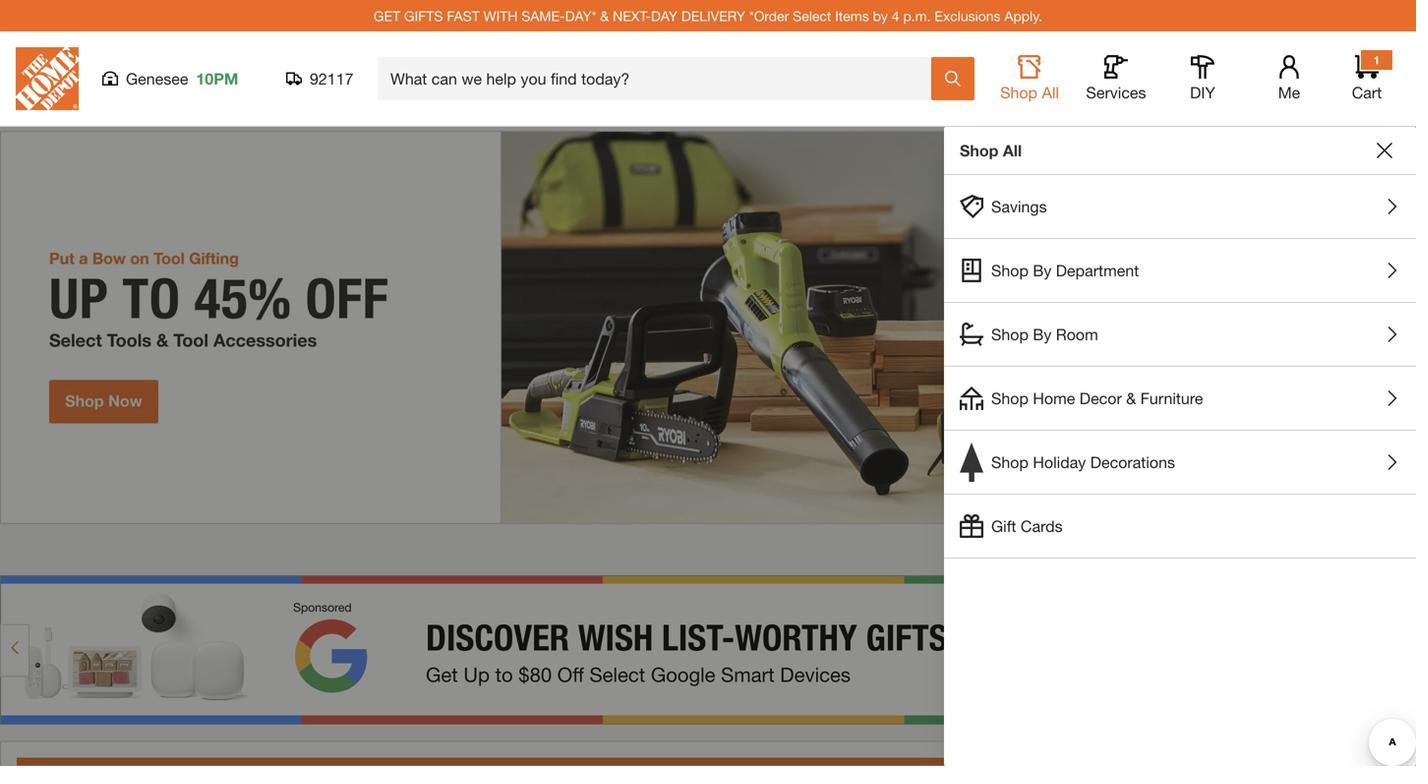 Task type: describe. For each thing, give the bounding box(es) containing it.
diy button
[[1172, 55, 1235, 102]]

shop holiday decorations preview image
[[960, 443, 984, 482]]

holiday
[[1033, 453, 1086, 472]]

shop by department button
[[944, 239, 1417, 302]]

savings button
[[944, 175, 1417, 238]]

gifts
[[404, 8, 443, 24]]

next-
[[613, 8, 651, 24]]

What can we help you find today? search field
[[391, 58, 931, 99]]

decor
[[1080, 389, 1122, 408]]

1 vertical spatial shop all
[[960, 141, 1022, 160]]

drawer close image
[[1377, 143, 1393, 158]]

services
[[1086, 83, 1147, 102]]

shop all inside the shop all button
[[1001, 83, 1059, 102]]

p.m.
[[904, 8, 931, 24]]

decorations
[[1091, 453, 1176, 472]]

gift
[[992, 517, 1017, 536]]

day*
[[565, 8, 597, 24]]

get gifts fast with same-day* & next-day delivery *order select items by 4 p.m. exclusions apply.
[[374, 8, 1043, 24]]

menu containing savings
[[944, 175, 1417, 559]]

cards
[[1021, 517, 1063, 536]]

shop holiday decorations button
[[944, 431, 1417, 494]]

by
[[873, 8, 888, 24]]

genesee
[[126, 69, 188, 88]]

shop for decorations
[[992, 453, 1029, 472]]

by for room
[[1033, 325, 1052, 344]]

shop up savings
[[960, 141, 999, 160]]

*order
[[749, 8, 789, 24]]

furniture
[[1141, 389, 1204, 408]]

92117
[[310, 69, 354, 88]]

apply.
[[1005, 8, 1043, 24]]

same-
[[522, 8, 565, 24]]

services button
[[1085, 55, 1148, 102]]

all inside button
[[1042, 83, 1059, 102]]

shop all button
[[998, 55, 1061, 102]]

me
[[1279, 83, 1301, 102]]

shop holiday decorations
[[992, 453, 1176, 472]]

shop home decor & furniture button
[[944, 367, 1417, 430]]

delivery
[[682, 8, 746, 24]]

diy
[[1190, 83, 1216, 102]]

shop for decor
[[992, 389, 1029, 408]]

select
[[793, 8, 832, 24]]



Task type: vqa. For each thing, say whether or not it's contained in the screenshot.
1st The '5' from left
no



Task type: locate. For each thing, give the bounding box(es) containing it.
shop by department
[[992, 261, 1139, 280]]

10pm
[[196, 69, 238, 88]]

shop all up savings
[[960, 141, 1022, 160]]

1 inside the cart 1
[[1374, 53, 1380, 67]]

shop inside shop home decor & furniture button
[[992, 389, 1029, 408]]

day
[[651, 8, 678, 24]]

shop inside shop holiday decorations button
[[992, 453, 1029, 472]]

1
[[1374, 53, 1380, 67], [1340, 539, 1350, 560]]

2 by from the top
[[1033, 325, 1052, 344]]

img for put a bow on tool gifting up to 45% off select tools & tool accessories image
[[0, 131, 1417, 524]]

0 horizontal spatial all
[[1003, 141, 1022, 160]]

0 vertical spatial 1
[[1374, 53, 1380, 67]]

by
[[1033, 261, 1052, 280], [1033, 325, 1052, 344]]

1 left 5
[[1340, 539, 1350, 560]]

shop
[[1001, 83, 1038, 102], [960, 141, 999, 160], [992, 261, 1029, 280], [992, 325, 1029, 344], [992, 389, 1029, 408], [992, 453, 1029, 472]]

&
[[600, 8, 609, 24], [1127, 389, 1136, 408]]

0 horizontal spatial 1
[[1340, 539, 1350, 560]]

1 vertical spatial 1
[[1340, 539, 1350, 560]]

shop down savings
[[992, 261, 1029, 280]]

home
[[1033, 389, 1076, 408]]

1 horizontal spatial all
[[1042, 83, 1059, 102]]

this is the first slide image
[[1306, 542, 1322, 558]]

by inside button
[[1033, 261, 1052, 280]]

5
[[1356, 539, 1365, 560]]

0 vertical spatial shop all
[[1001, 83, 1059, 102]]

1 up cart
[[1374, 53, 1380, 67]]

gift cards link
[[944, 495, 1417, 558]]

shop left home
[[992, 389, 1029, 408]]

shop all down apply.
[[1001, 83, 1059, 102]]

department
[[1056, 261, 1139, 280]]

by left 'department'
[[1033, 261, 1052, 280]]

shop inside shop by department button
[[992, 261, 1029, 280]]

me button
[[1258, 55, 1321, 102]]

the home depot logo image
[[16, 47, 79, 110]]

/
[[1350, 539, 1356, 560]]

1 vertical spatial all
[[1003, 141, 1022, 160]]

shop inside the shop all button
[[1001, 83, 1038, 102]]

0 vertical spatial all
[[1042, 83, 1059, 102]]

1 by from the top
[[1033, 261, 1052, 280]]

1 horizontal spatial &
[[1127, 389, 1136, 408]]

shop down apply.
[[1001, 83, 1038, 102]]

& right decor
[[1127, 389, 1136, 408]]

exclusions
[[935, 8, 1001, 24]]

room
[[1056, 325, 1099, 344]]

cart 1
[[1352, 53, 1382, 102]]

1 vertical spatial by
[[1033, 325, 1052, 344]]

& inside button
[[1127, 389, 1136, 408]]

0 vertical spatial &
[[600, 8, 609, 24]]

with
[[484, 8, 518, 24]]

items
[[835, 8, 869, 24]]

fast
[[447, 8, 480, 24]]

1 / 5
[[1340, 539, 1365, 560]]

by inside button
[[1033, 325, 1052, 344]]

savings
[[992, 197, 1047, 216]]

shop all
[[1001, 83, 1059, 102], [960, 141, 1022, 160]]

next slide image
[[1383, 542, 1399, 558]]

shop right shop holiday decorations preview icon
[[992, 453, 1029, 472]]

shop inside shop by room button
[[992, 325, 1029, 344]]

by for department
[[1033, 261, 1052, 280]]

get
[[374, 8, 401, 24]]

menu
[[944, 175, 1417, 559]]

0 horizontal spatial &
[[600, 8, 609, 24]]

1 vertical spatial &
[[1127, 389, 1136, 408]]

all
[[1042, 83, 1059, 102], [1003, 141, 1022, 160]]

gift cards
[[992, 517, 1063, 536]]

1 horizontal spatial 1
[[1374, 53, 1380, 67]]

shop for room
[[992, 325, 1029, 344]]

shop by room
[[992, 325, 1099, 344]]

by left room
[[1033, 325, 1052, 344]]

shop home decor & furniture
[[992, 389, 1204, 408]]

shop for department
[[992, 261, 1029, 280]]

4
[[892, 8, 900, 24]]

all left services
[[1042, 83, 1059, 102]]

cart
[[1352, 83, 1382, 102]]

shop by room button
[[944, 303, 1417, 366]]

92117 button
[[286, 69, 354, 89]]

genesee 10pm
[[126, 69, 238, 88]]

& right day*
[[600, 8, 609, 24]]

shop left room
[[992, 325, 1029, 344]]

0 vertical spatial by
[[1033, 261, 1052, 280]]

all up savings
[[1003, 141, 1022, 160]]



